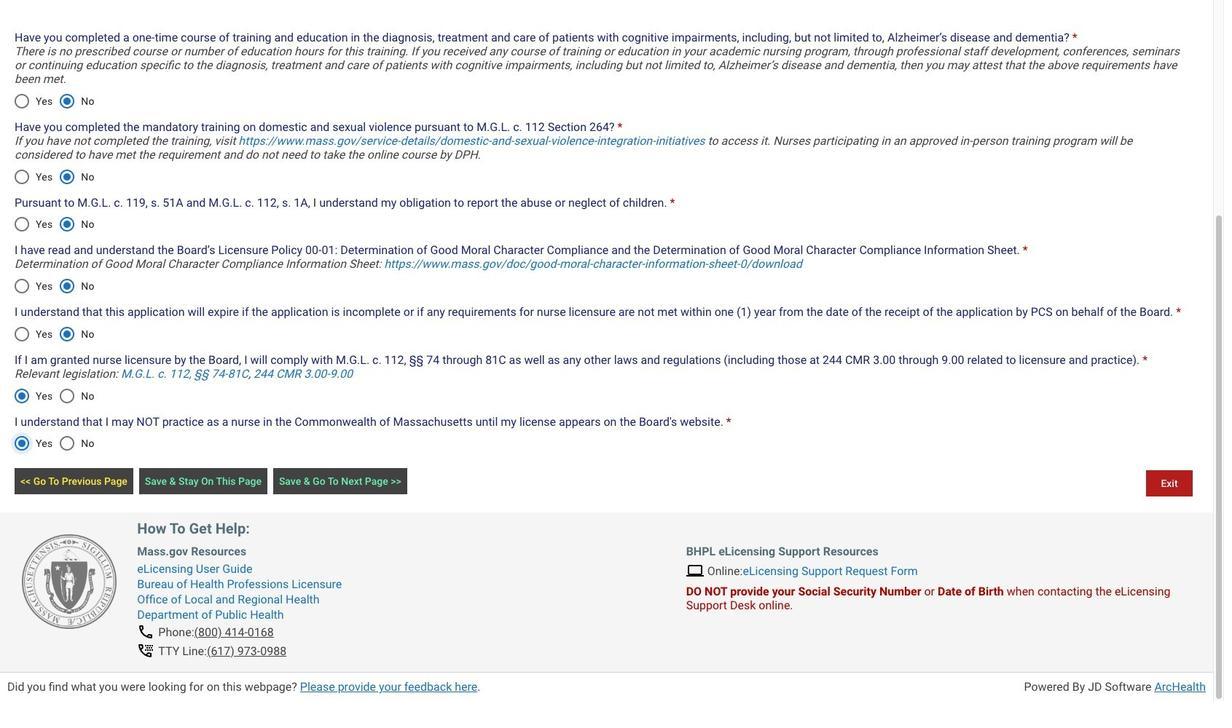 Task type: describe. For each thing, give the bounding box(es) containing it.
2 option group from the top
[[6, 159, 102, 194]]

1 option group from the top
[[6, 84, 102, 119]]

massachusetts state seal image
[[22, 535, 117, 630]]

5 option group from the top
[[6, 317, 102, 352]]

6 option group from the top
[[6, 379, 102, 414]]

7 option group from the top
[[6, 427, 102, 462]]

4 option group from the top
[[6, 269, 102, 304]]

3 option group from the top
[[6, 207, 102, 242]]



Task type: locate. For each thing, give the bounding box(es) containing it.
option group
[[6, 84, 102, 119], [6, 159, 102, 194], [6, 207, 102, 242], [6, 269, 102, 304], [6, 317, 102, 352], [6, 379, 102, 414], [6, 427, 102, 462]]



Task type: vqa. For each thing, say whether or not it's contained in the screenshot.
heading
no



